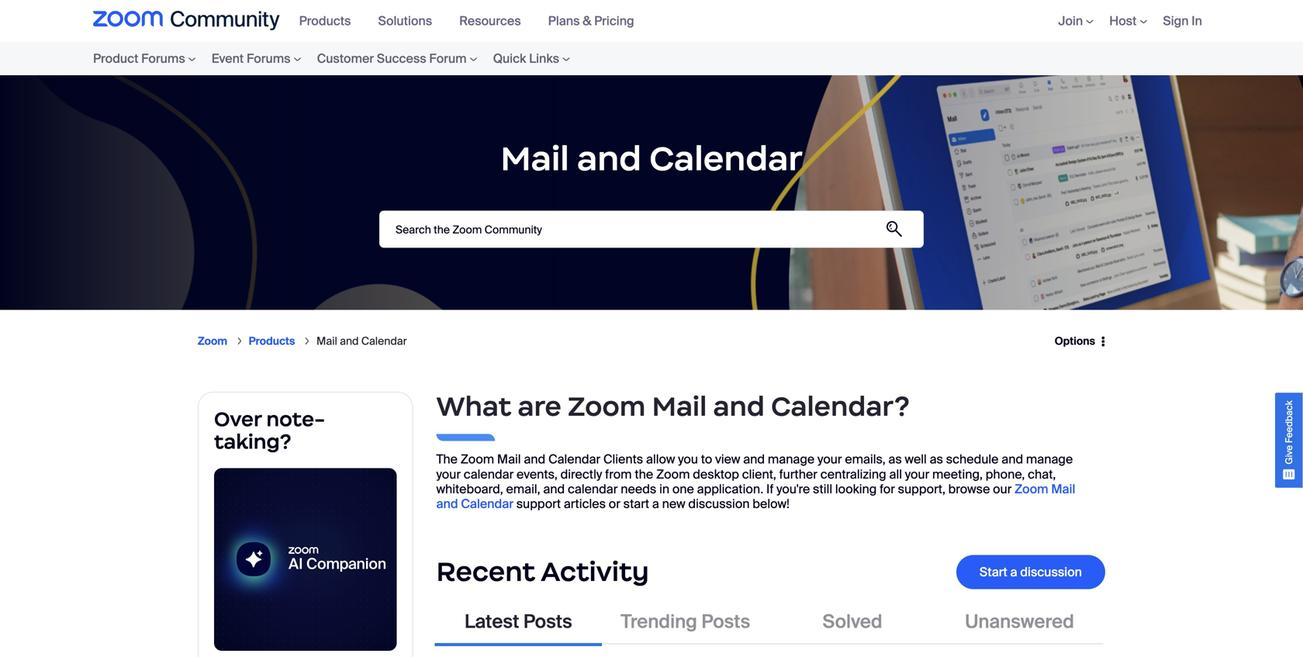 Task type: vqa. For each thing, say whether or not it's contained in the screenshot.
Directly
yes



Task type: describe. For each thing, give the bounding box(es) containing it.
what are zoom mail and calendar?
[[437, 390, 910, 423]]

0 horizontal spatial your
[[437, 466, 461, 483]]

0 vertical spatial a
[[653, 496, 660, 512]]

for
[[880, 481, 895, 497]]

zoom mail and calendar link
[[437, 481, 1076, 512]]

start a discussion link
[[957, 555, 1106, 589]]

product
[[93, 50, 138, 67]]

plans
[[548, 13, 580, 29]]

customer
[[317, 50, 374, 67]]

2 as from the left
[[930, 451, 944, 468]]

1 horizontal spatial discussion
[[1021, 564, 1083, 580]]

forums for product forums
[[141, 50, 185, 67]]

product forums link
[[93, 42, 204, 75]]

support articles or start a new discussion below!
[[517, 496, 790, 512]]

all
[[890, 466, 903, 483]]

to
[[701, 451, 713, 468]]

plans & pricing link
[[548, 13, 646, 29]]

whiteboard,
[[437, 481, 503, 497]]

needs
[[621, 481, 657, 497]]

product forums
[[93, 50, 185, 67]]

taking?
[[214, 429, 291, 454]]

start
[[980, 564, 1008, 580]]

view
[[716, 451, 741, 468]]

pricing
[[595, 13, 635, 29]]

schedule
[[947, 451, 999, 468]]

menu bar containing product forums
[[62, 42, 609, 75]]

are
[[518, 390, 562, 423]]

email,
[[506, 481, 541, 497]]

forum
[[429, 50, 467, 67]]

in
[[660, 481, 670, 497]]

if
[[767, 481, 774, 497]]

recent
[[437, 555, 536, 589]]

customer success forum link
[[309, 42, 486, 75]]

activity
[[541, 555, 649, 589]]

browse
[[949, 481, 991, 497]]

events,
[[517, 466, 558, 483]]

the
[[437, 451, 458, 468]]

calendar inside list
[[361, 334, 407, 348]]

phone,
[[986, 466, 1025, 483]]

mail inside the zoom mail and calendar clients allow you to view and manage your emails, as well as schedule and manage your calendar events, directly from the zoom desktop client, further centralizing all your meeting, phone, chat, whiteboard, email, and calendar needs in one application. if you're still looking for support, browse our
[[497, 451, 521, 468]]

menu bar containing products
[[292, 0, 654, 42]]

desktop
[[693, 466, 740, 483]]

1 vertical spatial a
[[1011, 564, 1018, 580]]

join link
[[1059, 13, 1094, 29]]

&
[[583, 13, 592, 29]]

plans & pricing
[[548, 13, 635, 29]]

latest
[[465, 610, 519, 634]]

new
[[662, 496, 686, 512]]

links
[[529, 50, 560, 67]]

still
[[813, 481, 833, 497]]

over note- taking?
[[214, 407, 325, 454]]

calendar?
[[771, 390, 910, 423]]

mail inside zoom mail and calendar
[[1052, 481, 1076, 497]]

zoom mail and calendar
[[437, 481, 1076, 512]]

quick links link
[[486, 42, 578, 75]]

zoom link
[[198, 334, 227, 348]]

unanswered
[[966, 610, 1075, 634]]

looking
[[836, 481, 877, 497]]

quick
[[493, 50, 526, 67]]

resources link
[[460, 13, 533, 29]]

support,
[[898, 481, 946, 497]]

1 manage from the left
[[768, 451, 815, 468]]

directly
[[561, 466, 603, 483]]

one
[[673, 481, 694, 497]]

our
[[993, 481, 1012, 497]]

options button
[[1045, 326, 1106, 357]]

trending
[[621, 610, 698, 634]]

clients
[[604, 451, 643, 468]]

solved
[[823, 610, 883, 634]]

forums for event forums
[[247, 50, 291, 67]]

note-
[[266, 407, 325, 432]]

centralizing
[[821, 466, 887, 483]]



Task type: locate. For each thing, give the bounding box(es) containing it.
1 horizontal spatial calendar
[[568, 481, 618, 497]]

0 horizontal spatial calendar
[[464, 466, 514, 483]]

meeting,
[[933, 466, 983, 483]]

calendar down clients
[[568, 481, 618, 497]]

or
[[609, 496, 621, 512]]

calendar right 'the'
[[464, 466, 514, 483]]

0 horizontal spatial products link
[[249, 334, 295, 348]]

0 horizontal spatial posts
[[524, 610, 572, 634]]

emails,
[[845, 451, 886, 468]]

you're
[[777, 481, 810, 497]]

over
[[214, 407, 262, 432]]

solutions
[[378, 13, 432, 29]]

calendar
[[650, 137, 803, 180], [361, 334, 407, 348], [549, 451, 601, 468], [461, 496, 514, 512]]

host link
[[1110, 13, 1148, 29]]

manage up you're
[[768, 451, 815, 468]]

join
[[1059, 13, 1083, 29]]

recent activity
[[437, 555, 649, 589]]

start a discussion
[[980, 564, 1083, 580]]

articles
[[564, 496, 606, 512]]

as right well
[[930, 451, 944, 468]]

heading
[[437, 392, 1106, 407]]

mail and calendar
[[501, 137, 803, 180], [317, 334, 407, 348]]

solutions link
[[378, 13, 444, 29]]

event forums link
[[204, 42, 309, 75]]

discussion
[[689, 496, 750, 512], [1021, 564, 1083, 580]]

sign
[[1164, 13, 1189, 29]]

1 forums from the left
[[141, 50, 185, 67]]

support
[[517, 496, 561, 512]]

further
[[780, 466, 818, 483]]

0 horizontal spatial discussion
[[689, 496, 750, 512]]

0 horizontal spatial a
[[653, 496, 660, 512]]

community.title image
[[93, 11, 280, 31]]

calendar inside zoom mail and calendar
[[461, 496, 514, 512]]

options
[[1055, 334, 1096, 348]]

what
[[437, 390, 512, 423]]

as left well
[[889, 451, 902, 468]]

1 vertical spatial mail and calendar
[[317, 334, 407, 348]]

0 horizontal spatial forums
[[141, 50, 185, 67]]

as
[[889, 451, 902, 468], [930, 451, 944, 468]]

zoom inside zoom mail and calendar
[[1015, 481, 1049, 497]]

products link up the customer
[[299, 13, 363, 29]]

1 vertical spatial products link
[[249, 334, 295, 348]]

1 as from the left
[[889, 451, 902, 468]]

forums right event
[[247, 50, 291, 67]]

host
[[1110, 13, 1137, 29]]

menu bar containing join
[[1036, 0, 1211, 42]]

event forums
[[212, 50, 291, 67]]

products up the customer
[[299, 13, 351, 29]]

latest posts
[[465, 610, 572, 634]]

list containing zoom
[[198, 322, 1045, 361]]

your down the what
[[437, 466, 461, 483]]

event
[[212, 50, 244, 67]]

client,
[[742, 466, 777, 483]]

zoom
[[198, 334, 227, 348], [568, 390, 646, 423], [461, 451, 494, 468], [657, 466, 690, 483], [1015, 481, 1049, 497]]

manage right phone, at the bottom right of the page
[[1027, 451, 1073, 468]]

mail
[[501, 137, 569, 180], [317, 334, 337, 348], [652, 390, 707, 423], [497, 451, 521, 468], [1052, 481, 1076, 497]]

chat,
[[1028, 466, 1056, 483]]

allow
[[646, 451, 675, 468]]

list
[[198, 322, 1045, 361]]

2 forums from the left
[[247, 50, 291, 67]]

0 horizontal spatial manage
[[768, 451, 815, 468]]

from
[[605, 466, 632, 483]]

1 horizontal spatial a
[[1011, 564, 1018, 580]]

calendar inside the zoom mail and calendar clients allow you to view and manage your emails, as well as schedule and manage your calendar events, directly from the zoom desktop client, further centralizing all your meeting, phone, chat, whiteboard, email, and calendar needs in one application. if you're still looking for support, browse our
[[549, 451, 601, 468]]

your up still on the right bottom
[[818, 451, 842, 468]]

manage
[[768, 451, 815, 468], [1027, 451, 1073, 468]]

a right start
[[1011, 564, 1018, 580]]

below!
[[753, 496, 790, 512]]

None submit
[[877, 211, 913, 247]]

0 horizontal spatial products
[[249, 334, 295, 348]]

0 vertical spatial products
[[299, 13, 351, 29]]

the zoom mail and calendar clients allow you to view and manage your emails, as well as schedule and manage your calendar events, directly from the zoom desktop client, further centralizing all your meeting, phone, chat, whiteboard, email, and calendar needs in one application. if you're still looking for support, browse our
[[437, 451, 1073, 497]]

1 horizontal spatial products link
[[299, 13, 363, 29]]

Search text field
[[379, 211, 924, 248]]

a left in
[[653, 496, 660, 512]]

products right zoom 'link' on the left bottom of page
[[249, 334, 295, 348]]

0 vertical spatial discussion
[[689, 496, 750, 512]]

posts down recent activity
[[524, 610, 572, 634]]

your right all
[[905, 466, 930, 483]]

application.
[[697, 481, 764, 497]]

1 horizontal spatial products
[[299, 13, 351, 29]]

1 vertical spatial products
[[249, 334, 295, 348]]

quick links
[[493, 50, 560, 67]]

1 horizontal spatial mail and calendar
[[501, 137, 803, 180]]

2 manage from the left
[[1027, 451, 1073, 468]]

1 horizontal spatial as
[[930, 451, 944, 468]]

posts for latest posts
[[524, 610, 572, 634]]

posts
[[524, 610, 572, 634], [702, 610, 751, 634]]

products link
[[299, 13, 363, 29], [249, 334, 295, 348]]

0 horizontal spatial mail and calendar
[[317, 334, 407, 348]]

discussion right start
[[1021, 564, 1083, 580]]

posts for trending posts
[[702, 610, 751, 634]]

1 horizontal spatial manage
[[1027, 451, 1073, 468]]

0 horizontal spatial as
[[889, 451, 902, 468]]

the
[[635, 466, 654, 483]]

in
[[1192, 13, 1203, 29]]

posts right trending
[[702, 610, 751, 634]]

0 vertical spatial mail and calendar
[[501, 137, 803, 180]]

sign in
[[1164, 13, 1203, 29]]

success
[[377, 50, 427, 67]]

start
[[624, 496, 650, 512]]

products link right zoom 'link' on the left bottom of page
[[249, 334, 295, 348]]

resources
[[460, 13, 521, 29]]

2 horizontal spatial your
[[905, 466, 930, 483]]

1 posts from the left
[[524, 610, 572, 634]]

customer success forum
[[317, 50, 467, 67]]

2 posts from the left
[[702, 610, 751, 634]]

calendar
[[464, 466, 514, 483], [568, 481, 618, 497]]

and
[[577, 137, 642, 180], [340, 334, 359, 348], [714, 390, 765, 423], [524, 451, 546, 468], [744, 451, 765, 468], [1002, 451, 1024, 468], [543, 481, 565, 497], [437, 496, 458, 512]]

a
[[653, 496, 660, 512], [1011, 564, 1018, 580]]

forums
[[141, 50, 185, 67], [247, 50, 291, 67]]

sign in link
[[1164, 13, 1203, 29]]

menu bar
[[292, 0, 654, 42], [1036, 0, 1211, 42], [62, 42, 609, 75]]

and inside zoom mail and calendar
[[437, 496, 458, 512]]

1 horizontal spatial posts
[[702, 610, 751, 634]]

discussion down 'desktop'
[[689, 496, 750, 512]]

1 horizontal spatial forums
[[247, 50, 291, 67]]

1 vertical spatial discussion
[[1021, 564, 1083, 580]]

trending posts
[[621, 610, 751, 634]]

you
[[678, 451, 698, 468]]

products
[[299, 13, 351, 29], [249, 334, 295, 348]]

1 horizontal spatial your
[[818, 451, 842, 468]]

well
[[905, 451, 927, 468]]

forums down 'community.title' image
[[141, 50, 185, 67]]

0 vertical spatial products link
[[299, 13, 363, 29]]



